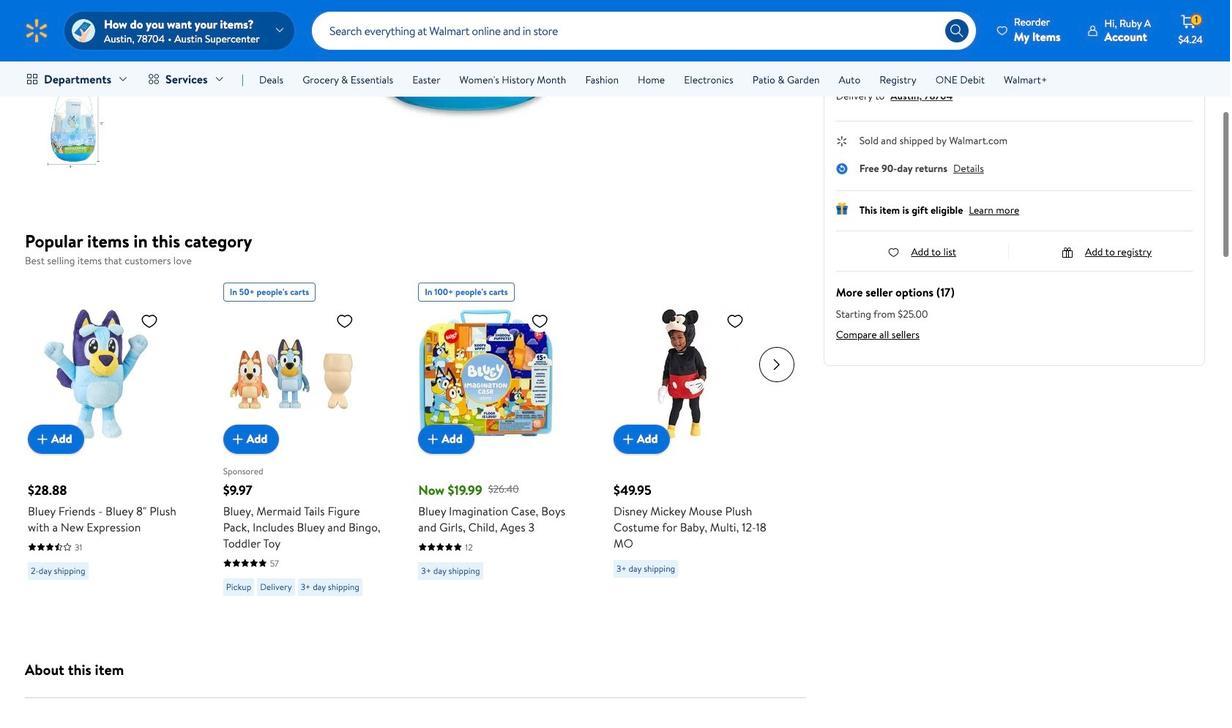 Task type: vqa. For each thing, say whether or not it's contained in the screenshot.
CHRISTMAS SHOP link
no



Task type: locate. For each thing, give the bounding box(es) containing it.
1 horizontal spatial add to cart image
[[620, 430, 637, 448]]

intent image for shipping image
[[882, 0, 906, 9]]

0 horizontal spatial add to cart image
[[34, 430, 51, 448]]

product group
[[28, 277, 191, 602], [223, 277, 386, 602], [418, 277, 582, 602], [614, 277, 777, 602]]

bluey, mermaid tails figure pack, includes bluey and bingo, toddler toy image
[[223, 306, 359, 442]]

gifting made easy image
[[836, 203, 848, 214]]

next slide for popular items in this category list image
[[759, 347, 795, 382]]

Search search field
[[312, 12, 976, 50]]

1 add to cart image from the left
[[34, 430, 51, 448]]

2 add to cart image from the left
[[229, 430, 247, 448]]

disney bluey deluxe activity egg, for child ages 3+ - image 5 of 5 image
[[32, 84, 118, 170]]

2 add to cart image from the left
[[620, 430, 637, 448]]

0 horizontal spatial add to cart image
[[424, 430, 442, 448]]

disney bluey deluxe activity egg, for child ages 3+ - image 4 of 5 image
[[32, 0, 118, 75]]

 image
[[72, 19, 95, 42]]

add to cart image
[[34, 430, 51, 448], [229, 430, 247, 448]]

1 add to cart image from the left
[[424, 430, 442, 448]]

disney mickey mouse plush costume for baby, multi, 12-18 mo image
[[614, 306, 750, 442]]

add to cart image
[[424, 430, 442, 448], [620, 430, 637, 448]]

4 product group from the left
[[614, 277, 777, 602]]

1 horizontal spatial add to cart image
[[229, 430, 247, 448]]

3 product group from the left
[[418, 277, 582, 602]]

search icon image
[[950, 23, 964, 38]]



Task type: describe. For each thing, give the bounding box(es) containing it.
bluey friends - bluey 8" plush with a new expression image
[[28, 306, 164, 442]]

add to favorites list, bluey, mermaid tails figure pack, includes bluey and bingo, toddler toy image
[[336, 312, 354, 330]]

add to cart image for bluey, mermaid tails figure pack, includes bluey and bingo, toddler toy image
[[229, 430, 247, 448]]

add to cart image for disney mickey mouse plush costume for baby, multi, 12-18 mo image
[[620, 430, 637, 448]]

walmart homepage image
[[23, 18, 50, 44]]

add to cart image for bluey friends - bluey 8" plush with a new expression image
[[34, 430, 51, 448]]

bluey imagination case, boys and girls, child, ages 3 image
[[418, 306, 555, 442]]

2 product group from the left
[[223, 277, 386, 602]]

disney bluey deluxe activity egg, for child ages 3+ image
[[230, 0, 699, 138]]

Walmart Site-Wide search field
[[312, 12, 976, 50]]

add to favorites list, bluey imagination case, boys and girls, child, ages 3 image
[[531, 312, 549, 330]]

add to cart image for bluey imagination case, boys and girls, child, ages 3 image
[[424, 430, 442, 448]]

add to favorites list, disney mickey mouse plush costume for baby, multi, 12-18 mo image
[[727, 312, 744, 330]]

add to favorites list, bluey friends - bluey 8" plush with a new expression image
[[141, 312, 158, 330]]

1 product group from the left
[[28, 277, 191, 602]]



